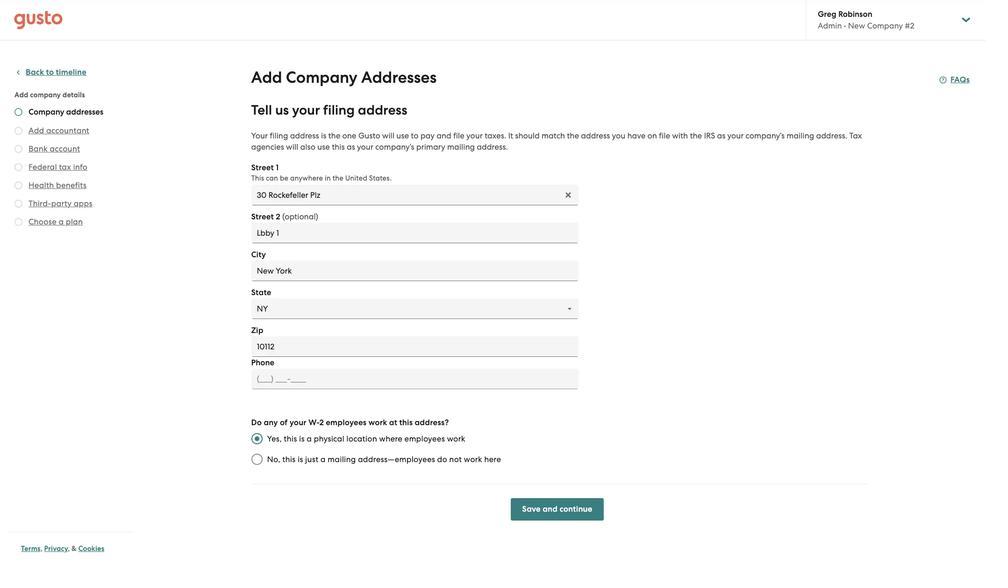 Task type: describe. For each thing, give the bounding box(es) containing it.
info
[[73, 162, 88, 172]]

should
[[516, 131, 540, 140]]

new
[[849, 21, 866, 30]]

street for 1
[[251, 163, 274, 173]]

1 vertical spatial mailing
[[448, 142, 475, 152]]

back
[[26, 67, 44, 77]]

1 horizontal spatial as
[[718, 131, 726, 140]]

bank account button
[[29, 143, 80, 154]]

do
[[438, 455, 448, 464]]

yes,
[[267, 434, 282, 443]]

Street 1 field
[[251, 185, 579, 205]]

third-
[[29, 199, 51, 208]]

you
[[613, 131, 626, 140]]

privacy link
[[44, 544, 68, 553]]

pay
[[421, 131, 435, 140]]

agencies
[[251, 142, 284, 152]]

0 vertical spatial work
[[369, 418, 388, 428]]

third-party apps
[[29, 199, 93, 208]]

is for a
[[299, 434, 305, 443]]

state
[[251, 288, 272, 297]]

0 vertical spatial 2
[[276, 212, 281, 222]]

the inside street 1 this can be anywhere in the united states.
[[333, 174, 344, 182]]

0 vertical spatial will
[[383, 131, 395, 140]]

1 check image from the top
[[15, 108, 22, 116]]

1 vertical spatial use
[[318, 142, 330, 152]]

your filing address is the one gusto will use to pay and file your taxes. it should match the address you have on file with the irs as your company's mailing address. tax agencies will also use this as your company's primary mailing address.
[[251, 131, 863, 152]]

faqs
[[951, 75, 971, 85]]

1 vertical spatial company
[[286, 68, 358, 87]]

gusto
[[359, 131, 381, 140]]

&
[[72, 544, 77, 553]]

filing inside "your filing address is the one gusto will use to pay and file your taxes. it should match the address you have on file with the irs as your company's mailing address. tax agencies will also use this as your company's primary mailing address."
[[270, 131, 288, 140]]

Street 2 field
[[251, 223, 579, 243]]

also
[[301, 142, 316, 152]]

check image for add
[[15, 127, 22, 135]]

Phone text field
[[251, 369, 579, 389]]

can
[[266, 174, 278, 182]]

1 vertical spatial work
[[447, 434, 466, 443]]

primary
[[417, 142, 446, 152]]

add for add company details
[[15, 91, 28, 99]]

united
[[346, 174, 368, 182]]

add accountant
[[29, 126, 89, 135]]

0 horizontal spatial will
[[286, 142, 299, 152]]

•
[[845, 21, 847, 30]]

Yes, this is a physical location where employees work radio
[[247, 428, 267, 449]]

bank
[[29, 144, 48, 153]]

timeline
[[56, 67, 87, 77]]

terms link
[[21, 544, 41, 553]]

company addresses list
[[15, 107, 130, 229]]

1 file from the left
[[454, 131, 465, 140]]

check image for health
[[15, 181, 22, 189]]

1 horizontal spatial filing
[[323, 102, 355, 118]]

match
[[542, 131, 566, 140]]

save and continue
[[523, 504, 593, 514]]

(optional)
[[283, 212, 319, 221]]

save
[[523, 504, 541, 514]]

1 vertical spatial as
[[347, 142, 355, 152]]

zip
[[251, 326, 264, 335]]

add accountant button
[[29, 125, 89, 136]]

#2
[[906, 21, 915, 30]]

choose a plan
[[29, 217, 83, 226]]

this
[[251, 174, 264, 182]]

details
[[63, 91, 85, 99]]

have
[[628, 131, 646, 140]]

health
[[29, 181, 54, 190]]

your left taxes.
[[467, 131, 483, 140]]

this right the at
[[400, 418, 413, 428]]

1
[[276, 163, 279, 173]]

2 file from the left
[[660, 131, 671, 140]]

robinson
[[839, 9, 873, 19]]

cookies button
[[78, 543, 104, 554]]

2 vertical spatial work
[[464, 455, 483, 464]]

addresses
[[362, 68, 437, 87]]

0 vertical spatial employees
[[326, 418, 367, 428]]

street for 2
[[251, 212, 274, 222]]

it
[[509, 131, 514, 140]]

2 vertical spatial a
[[321, 455, 326, 464]]

street 2 (optional)
[[251, 212, 319, 222]]

just
[[305, 455, 319, 464]]

in
[[325, 174, 331, 182]]

1 vertical spatial employees
[[405, 434, 445, 443]]

bank account
[[29, 144, 80, 153]]

check image for third-
[[15, 200, 22, 208]]

back to timeline
[[26, 67, 87, 77]]

address?
[[415, 418, 449, 428]]

of
[[280, 418, 288, 428]]

greg robinson admin • new company #2
[[819, 9, 915, 30]]

the left 'one'
[[329, 131, 341, 140]]

street 1 this can be anywhere in the united states.
[[251, 163, 392, 182]]

be
[[280, 174, 289, 182]]

1 vertical spatial company's
[[376, 142, 415, 152]]

states.
[[369, 174, 392, 182]]

choose
[[29, 217, 57, 226]]

terms
[[21, 544, 41, 553]]

health benefits
[[29, 181, 87, 190]]

check image for choose
[[15, 218, 22, 226]]

city
[[251, 250, 266, 260]]

this inside "your filing address is the one gusto will use to pay and file your taxes. it should match the address you have on file with the irs as your company's mailing address. tax agencies will also use this as your company's primary mailing address."
[[332, 142, 345, 152]]

cookies
[[78, 544, 104, 553]]

2 vertical spatial mailing
[[328, 455, 356, 464]]

0 horizontal spatial address
[[290, 131, 319, 140]]

terms , privacy , & cookies
[[21, 544, 104, 553]]

do
[[251, 418, 262, 428]]

accountant
[[46, 126, 89, 135]]

tell us your filing address
[[251, 102, 408, 118]]

add company addresses
[[251, 68, 437, 87]]

w-
[[309, 418, 320, 428]]

is inside "your filing address is the one gusto will use to pay and file your taxes. it should match the address you have on file with the irs as your company's mailing address. tax agencies will also use this as your company's primary mailing address."
[[321, 131, 327, 140]]

No, this is just a mailing address—employees do not work here radio
[[247, 449, 267, 470]]

1 horizontal spatial 2
[[320, 418, 324, 428]]

check image for federal
[[15, 163, 22, 171]]



Task type: locate. For each thing, give the bounding box(es) containing it.
will left also
[[286, 142, 299, 152]]

company left #2
[[868, 21, 904, 30]]

faqs button
[[940, 74, 971, 86]]

any
[[264, 418, 278, 428]]

company
[[30, 91, 61, 99]]

will
[[383, 131, 395, 140], [286, 142, 299, 152]]

is left just
[[298, 455, 303, 464]]

where
[[380, 434, 403, 443]]

0 horizontal spatial and
[[437, 131, 452, 140]]

is
[[321, 131, 327, 140], [299, 434, 305, 443], [298, 455, 303, 464]]

the
[[329, 131, 341, 140], [567, 131, 580, 140], [691, 131, 703, 140], [333, 174, 344, 182]]

health benefits button
[[29, 180, 87, 191]]

tax
[[850, 131, 863, 140]]

your right of
[[290, 418, 307, 428]]

1 horizontal spatial mailing
[[448, 142, 475, 152]]

address up 'gusto'
[[358, 102, 408, 118]]

a right just
[[321, 455, 326, 464]]

0 vertical spatial add
[[251, 68, 282, 87]]

0 vertical spatial as
[[718, 131, 726, 140]]

1 horizontal spatial employees
[[405, 434, 445, 443]]

check image left bank
[[15, 145, 22, 153]]

1 vertical spatial to
[[411, 131, 419, 140]]

is left 'one'
[[321, 131, 327, 140]]

1 horizontal spatial use
[[397, 131, 409, 140]]

2 vertical spatial check image
[[15, 218, 22, 226]]

2 horizontal spatial mailing
[[787, 131, 815, 140]]

federal tax info button
[[29, 161, 88, 173]]

0 horizontal spatial employees
[[326, 418, 367, 428]]

account
[[50, 144, 80, 153]]

2 left (optional)
[[276, 212, 281, 222]]

address—employees
[[358, 455, 436, 464]]

use
[[397, 131, 409, 140], [318, 142, 330, 152]]

0 vertical spatial a
[[59, 217, 64, 226]]

2 check image from the top
[[15, 145, 22, 153]]

add for add accountant
[[29, 126, 44, 135]]

1 check image from the top
[[15, 127, 22, 135]]

company down "company"
[[29, 107, 64, 117]]

this down 'one'
[[332, 142, 345, 152]]

1 vertical spatial street
[[251, 212, 274, 222]]

street left (optional)
[[251, 212, 274, 222]]

the right in
[[333, 174, 344, 182]]

1 horizontal spatial company's
[[746, 131, 785, 140]]

back to timeline button
[[15, 67, 87, 78]]

2 street from the top
[[251, 212, 274, 222]]

is left physical on the bottom left
[[299, 434, 305, 443]]

taxes.
[[485, 131, 507, 140]]

and inside "your filing address is the one gusto will use to pay and file your taxes. it should match the address you have on file with the irs as your company's mailing address. tax agencies will also use this as your company's primary mailing address."
[[437, 131, 452, 140]]

to left pay
[[411, 131, 419, 140]]

this right no,
[[283, 455, 296, 464]]

with
[[673, 131, 689, 140]]

employees up location
[[326, 418, 367, 428]]

0 vertical spatial mailing
[[787, 131, 815, 140]]

0 horizontal spatial filing
[[270, 131, 288, 140]]

0 horizontal spatial a
[[59, 217, 64, 226]]

federal tax info
[[29, 162, 88, 172]]

address up also
[[290, 131, 319, 140]]

add company details
[[15, 91, 85, 99]]

to inside button
[[46, 67, 54, 77]]

2 vertical spatial is
[[298, 455, 303, 464]]

as right irs
[[718, 131, 726, 140]]

0 vertical spatial company
[[868, 21, 904, 30]]

2 horizontal spatial add
[[251, 68, 282, 87]]

your
[[292, 102, 320, 118], [467, 131, 483, 140], [728, 131, 744, 140], [357, 142, 374, 152], [290, 418, 307, 428]]

is for just
[[298, 455, 303, 464]]

the right match
[[567, 131, 580, 140]]

check image left federal
[[15, 163, 22, 171]]

yes, this is a physical location where employees work
[[267, 434, 466, 443]]

2 vertical spatial company
[[29, 107, 64, 117]]

check image
[[15, 127, 22, 135], [15, 145, 22, 153], [15, 163, 22, 171], [15, 200, 22, 208]]

company addresses
[[29, 107, 103, 117]]

0 horizontal spatial 2
[[276, 212, 281, 222]]

check image left third-
[[15, 200, 22, 208]]

filing up agencies
[[270, 131, 288, 140]]

add left "company"
[[15, 91, 28, 99]]

1 vertical spatial is
[[299, 434, 305, 443]]

, left privacy
[[41, 544, 42, 553]]

check image
[[15, 108, 22, 116], [15, 181, 22, 189], [15, 218, 22, 226]]

1 vertical spatial check image
[[15, 181, 22, 189]]

,
[[41, 544, 42, 553], [68, 544, 70, 553]]

Zip field
[[251, 336, 579, 357]]

and right save
[[543, 504, 558, 514]]

benefits
[[56, 181, 87, 190]]

0 vertical spatial and
[[437, 131, 452, 140]]

1 vertical spatial add
[[15, 91, 28, 99]]

0 horizontal spatial as
[[347, 142, 355, 152]]

admin
[[819, 21, 843, 30]]

1 vertical spatial filing
[[270, 131, 288, 140]]

file right pay
[[454, 131, 465, 140]]

2 horizontal spatial address
[[582, 131, 611, 140]]

1 horizontal spatial will
[[383, 131, 395, 140]]

physical
[[314, 434, 345, 443]]

will right 'gusto'
[[383, 131, 395, 140]]

use right also
[[318, 142, 330, 152]]

2 horizontal spatial a
[[321, 455, 326, 464]]

City field
[[251, 261, 579, 281]]

street up the this
[[251, 163, 274, 173]]

0 horizontal spatial use
[[318, 142, 330, 152]]

add up bank
[[29, 126, 44, 135]]

to inside "your filing address is the one gusto will use to pay and file your taxes. it should match the address you have on file with the irs as your company's mailing address. tax agencies will also use this as your company's primary mailing address."
[[411, 131, 419, 140]]

your
[[251, 131, 268, 140]]

a down w-
[[307, 434, 312, 443]]

0 horizontal spatial add
[[15, 91, 28, 99]]

0 vertical spatial check image
[[15, 108, 22, 116]]

tax
[[59, 162, 71, 172]]

0 vertical spatial is
[[321, 131, 327, 140]]

1 horizontal spatial company
[[286, 68, 358, 87]]

address
[[358, 102, 408, 118], [290, 131, 319, 140], [582, 131, 611, 140]]

0 vertical spatial use
[[397, 131, 409, 140]]

and right pay
[[437, 131, 452, 140]]

choose a plan button
[[29, 216, 83, 227]]

do any of your w-2 employees work at this address?
[[251, 418, 449, 428]]

company up tell us your filing address
[[286, 68, 358, 87]]

1 horizontal spatial add
[[29, 126, 44, 135]]

use left pay
[[397, 131, 409, 140]]

2
[[276, 212, 281, 222], [320, 418, 324, 428]]

0 vertical spatial street
[[251, 163, 274, 173]]

1 vertical spatial will
[[286, 142, 299, 152]]

continue
[[560, 504, 593, 514]]

address left you
[[582, 131, 611, 140]]

employees
[[326, 418, 367, 428], [405, 434, 445, 443]]

on
[[648, 131, 658, 140]]

save and continue button
[[511, 498, 604, 521]]

0 horizontal spatial mailing
[[328, 455, 356, 464]]

to
[[46, 67, 54, 77], [411, 131, 419, 140]]

as
[[718, 131, 726, 140], [347, 142, 355, 152]]

this
[[332, 142, 345, 152], [400, 418, 413, 428], [284, 434, 297, 443], [283, 455, 296, 464]]

at
[[390, 418, 398, 428]]

federal
[[29, 162, 57, 172]]

address. left "tax"
[[817, 131, 848, 140]]

3 check image from the top
[[15, 218, 22, 226]]

check image for bank
[[15, 145, 22, 153]]

this right yes,
[[284, 434, 297, 443]]

greg
[[819, 9, 837, 19]]

check image down add company details at the left top
[[15, 108, 22, 116]]

third-party apps button
[[29, 198, 93, 209]]

1 vertical spatial 2
[[320, 418, 324, 428]]

addresses
[[66, 107, 103, 117]]

0 horizontal spatial ,
[[41, 544, 42, 553]]

a inside button
[[59, 217, 64, 226]]

0 horizontal spatial to
[[46, 67, 54, 77]]

anywhere
[[290, 174, 323, 182]]

2 , from the left
[[68, 544, 70, 553]]

0 vertical spatial address.
[[817, 131, 848, 140]]

to right back
[[46, 67, 54, 77]]

your down 'gusto'
[[357, 142, 374, 152]]

filing up 'one'
[[323, 102, 355, 118]]

a left plan in the left of the page
[[59, 217, 64, 226]]

no, this is just a mailing address—employees do not work here
[[267, 455, 502, 464]]

tell
[[251, 102, 272, 118]]

work left the at
[[369, 418, 388, 428]]

irs
[[705, 131, 716, 140]]

no,
[[267, 455, 281, 464]]

apps
[[74, 199, 93, 208]]

street
[[251, 163, 274, 173], [251, 212, 274, 222]]

not
[[450, 455, 462, 464]]

2 vertical spatial add
[[29, 126, 44, 135]]

filing
[[323, 102, 355, 118], [270, 131, 288, 140]]

1 horizontal spatial file
[[660, 131, 671, 140]]

0 vertical spatial company's
[[746, 131, 785, 140]]

location
[[347, 434, 377, 443]]

check image left "health"
[[15, 181, 22, 189]]

address. down taxes.
[[477, 142, 508, 152]]

1 vertical spatial address.
[[477, 142, 508, 152]]

add for add company addresses
[[251, 68, 282, 87]]

0 horizontal spatial company's
[[376, 142, 415, 152]]

0 horizontal spatial file
[[454, 131, 465, 140]]

your right irs
[[728, 131, 744, 140]]

1 vertical spatial and
[[543, 504, 558, 514]]

address.
[[817, 131, 848, 140], [477, 142, 508, 152]]

2 horizontal spatial company
[[868, 21, 904, 30]]

file right on
[[660, 131, 671, 140]]

employees down address?
[[405, 434, 445, 443]]

1 horizontal spatial address.
[[817, 131, 848, 140]]

work up the not
[[447, 434, 466, 443]]

privacy
[[44, 544, 68, 553]]

add inside button
[[29, 126, 44, 135]]

3 check image from the top
[[15, 163, 22, 171]]

1 vertical spatial a
[[307, 434, 312, 443]]

0 vertical spatial to
[[46, 67, 54, 77]]

1 horizontal spatial and
[[543, 504, 558, 514]]

a
[[59, 217, 64, 226], [307, 434, 312, 443], [321, 455, 326, 464]]

your right us
[[292, 102, 320, 118]]

add up tell
[[251, 68, 282, 87]]

1 horizontal spatial address
[[358, 102, 408, 118]]

1 , from the left
[[41, 544, 42, 553]]

home image
[[14, 11, 63, 29]]

work
[[369, 418, 388, 428], [447, 434, 466, 443], [464, 455, 483, 464]]

street inside street 1 this can be anywhere in the united states.
[[251, 163, 274, 173]]

1 horizontal spatial ,
[[68, 544, 70, 553]]

company inside list
[[29, 107, 64, 117]]

2 check image from the top
[[15, 181, 22, 189]]

file
[[454, 131, 465, 140], [660, 131, 671, 140]]

the left irs
[[691, 131, 703, 140]]

company inside greg robinson admin • new company #2
[[868, 21, 904, 30]]

party
[[51, 199, 72, 208]]

work right the not
[[464, 455, 483, 464]]

1 horizontal spatial a
[[307, 434, 312, 443]]

0 horizontal spatial company
[[29, 107, 64, 117]]

check image left choose
[[15, 218, 22, 226]]

check image left add accountant
[[15, 127, 22, 135]]

0 horizontal spatial address.
[[477, 142, 508, 152]]

2 up physical on the bottom left
[[320, 418, 324, 428]]

1 street from the top
[[251, 163, 274, 173]]

here
[[485, 455, 502, 464]]

as down 'one'
[[347, 142, 355, 152]]

4 check image from the top
[[15, 200, 22, 208]]

0 vertical spatial filing
[[323, 102, 355, 118]]

phone
[[251, 358, 275, 368]]

and inside button
[[543, 504, 558, 514]]

1 horizontal spatial to
[[411, 131, 419, 140]]

one
[[343, 131, 357, 140]]

, left &
[[68, 544, 70, 553]]



Task type: vqa. For each thing, say whether or not it's contained in the screenshot.
Add a few more company details the By
no



